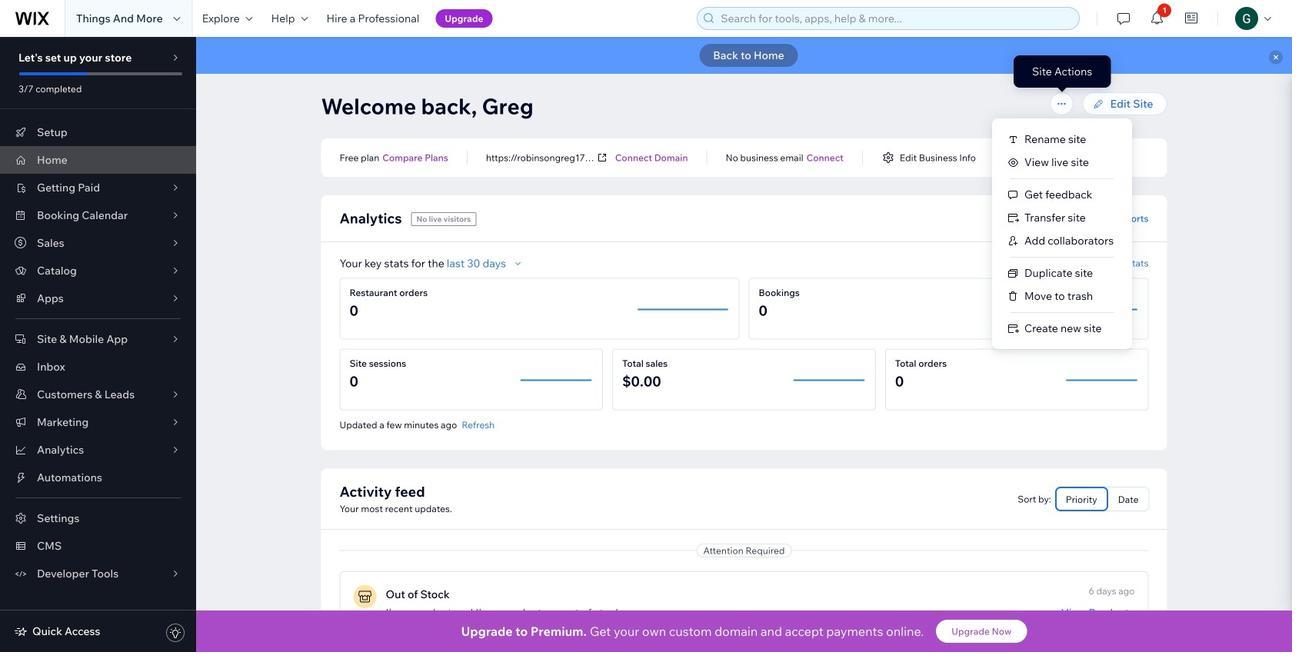 Task type: locate. For each thing, give the bounding box(es) containing it.
alert
[[196, 37, 1292, 74]]

menu
[[992, 128, 1132, 340]]

Search for tools, apps, help & more... field
[[716, 8, 1075, 29]]



Task type: describe. For each thing, give the bounding box(es) containing it.
sidebar element
[[0, 37, 196, 652]]



Task type: vqa. For each thing, say whether or not it's contained in the screenshot.
Products inside button
no



